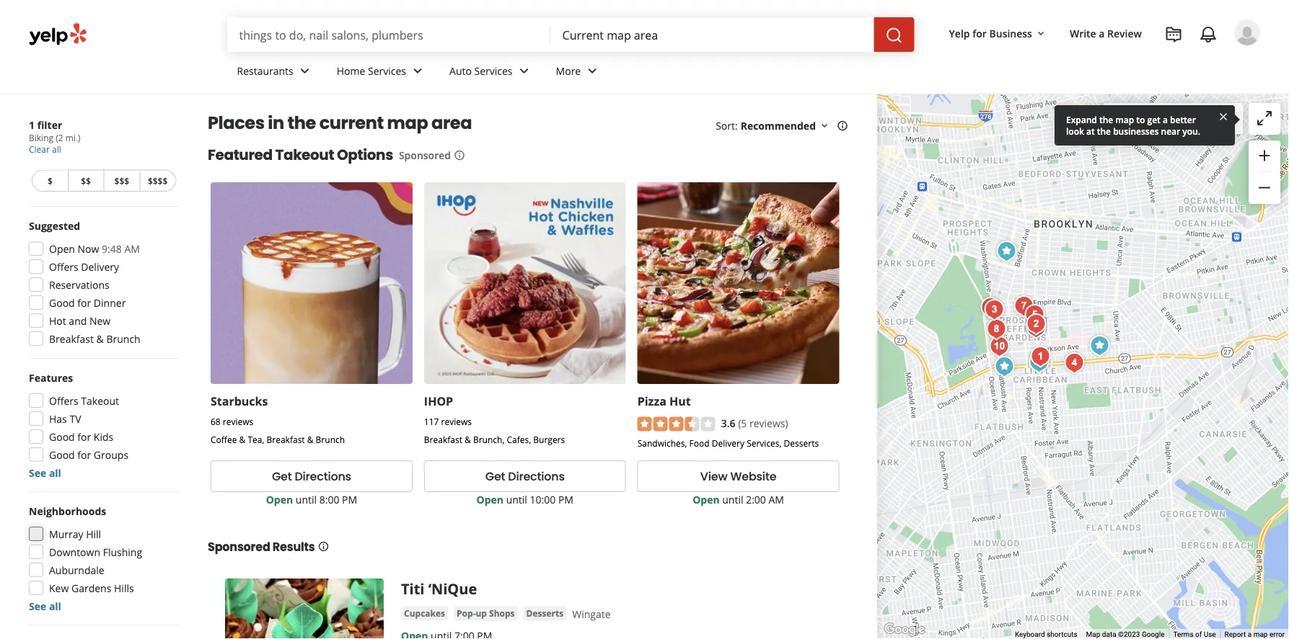 Task type: locate. For each thing, give the bounding box(es) containing it.
0 horizontal spatial am
[[124, 242, 140, 256]]

1 horizontal spatial am
[[769, 493, 784, 507]]

moves
[[1203, 112, 1234, 126]]

see all button down kew
[[29, 600, 61, 614]]

as
[[1166, 112, 1177, 126]]

directions up 8:00
[[295, 469, 351, 485]]

24 chevron down v2 image inside home services link
[[409, 62, 426, 80]]

breakfast down 117
[[424, 434, 462, 446]]

0 horizontal spatial directions
[[295, 469, 351, 485]]

0 horizontal spatial delivery
[[81, 260, 119, 274]]

1 vertical spatial see all button
[[29, 600, 61, 614]]

0 horizontal spatial sponsored
[[208, 539, 270, 556]]

2 horizontal spatial breakfast
[[424, 434, 462, 446]]

a inside expand the map to get a better look at the businesses near you.
[[1163, 114, 1168, 126]]

for inside button
[[973, 26, 987, 40]]

a right the get
[[1163, 114, 1168, 126]]

24 chevron down v2 image left auto
[[409, 62, 426, 80]]

cafes,
[[507, 434, 531, 446]]

featured takeout options
[[208, 145, 393, 165]]

1 see all from the top
[[29, 466, 61, 480]]

get directions up open until 10:00 pm on the bottom left of page
[[485, 469, 565, 485]]

1 good from the top
[[49, 296, 75, 310]]

0 horizontal spatial get
[[272, 469, 292, 485]]

takeout down in
[[275, 145, 334, 165]]

am
[[124, 242, 140, 256], [769, 493, 784, 507]]

24 chevron down v2 image right 'more'
[[584, 62, 601, 80]]

0 vertical spatial am
[[124, 242, 140, 256]]

until left 2:00
[[722, 493, 743, 507]]

for for business
[[973, 26, 987, 40]]

0 horizontal spatial pm
[[342, 493, 357, 507]]

1 horizontal spatial until
[[506, 493, 527, 507]]

1 offers from the top
[[49, 260, 78, 274]]

get directions up open until 8:00 pm
[[272, 469, 351, 485]]

1 horizontal spatial pm
[[558, 493, 573, 507]]

0 horizontal spatial breakfast
[[49, 332, 94, 346]]

map for search as map moves
[[1179, 112, 1201, 126]]

0 vertical spatial offers
[[49, 260, 78, 274]]

home services link
[[325, 52, 438, 94]]

1 vertical spatial sponsored
[[208, 539, 270, 556]]

2 vertical spatial good
[[49, 448, 75, 462]]

2 vertical spatial a
[[1248, 631, 1252, 640]]

1 vertical spatial am
[[769, 493, 784, 507]]

takeout up tv
[[81, 394, 119, 408]]

get up open until 8:00 pm
[[272, 469, 292, 485]]

keyboard shortcuts
[[1015, 631, 1077, 640]]

good up hot
[[49, 296, 75, 310]]

24 chevron down v2 image inside restaurants link
[[296, 62, 314, 80]]

24 chevron down v2 image right the restaurants
[[296, 62, 314, 80]]

up
[[476, 608, 487, 620]]

suggested
[[29, 219, 80, 233]]

open down suggested
[[49, 242, 75, 256]]

zoom out image
[[1256, 179, 1273, 197]]

3 until from the left
[[722, 493, 743, 507]]

1 get from the left
[[272, 469, 292, 485]]

delivery down the open now 9:48 am
[[81, 260, 119, 274]]

for up hot and new
[[77, 296, 91, 310]]

for for groups
[[77, 448, 91, 462]]

titi 'nique link
[[401, 579, 477, 599]]

& inside 'ihop 117 reviews breakfast & brunch, cafes, burgers'
[[465, 434, 471, 446]]

0 horizontal spatial takeout
[[81, 394, 119, 408]]

3 good from the top
[[49, 448, 75, 462]]

none field find
[[239, 27, 539, 43]]

2 horizontal spatial a
[[1248, 631, 1252, 640]]

68
[[211, 416, 221, 428]]

pizza
[[637, 394, 666, 409]]

offers up the reservations
[[49, 260, 78, 274]]

food
[[689, 438, 710, 450]]

0 vertical spatial see
[[29, 466, 46, 480]]

1 horizontal spatial 24 chevron down v2 image
[[584, 62, 601, 80]]

0 vertical spatial good
[[49, 296, 75, 310]]

1 horizontal spatial get
[[485, 469, 505, 485]]

2 none field from the left
[[562, 27, 862, 43]]

desserts right services,
[[784, 438, 819, 450]]

1 vertical spatial desserts
[[526, 608, 564, 620]]

0 vertical spatial desserts
[[784, 438, 819, 450]]

has tv
[[49, 412, 81, 426]]

24 chevron down v2 image inside auto services link
[[515, 62, 533, 80]]

24 chevron down v2 image inside more link
[[584, 62, 601, 80]]

pm right 10:00
[[558, 493, 573, 507]]

pm for ihop
[[558, 493, 573, 507]]

see all button
[[29, 466, 61, 480], [29, 600, 61, 614]]

2 get directions link from the left
[[424, 461, 626, 493]]

1 horizontal spatial takeout
[[275, 145, 334, 165]]

24 chevron down v2 image
[[409, 62, 426, 80], [584, 62, 601, 80]]

offers up has tv
[[49, 394, 78, 408]]

search image
[[886, 27, 903, 44]]

map right 'as'
[[1179, 112, 1201, 126]]

117
[[424, 416, 439, 428]]

reviews inside starbucks 68 reviews coffee & tea, breakfast & brunch
[[223, 416, 253, 428]]

reviews for ihop
[[441, 416, 472, 428]]

3.6 (5 reviews)
[[721, 416, 788, 430]]

more
[[556, 64, 581, 78]]

1 get directions from the left
[[272, 469, 351, 485]]

1 services from the left
[[368, 64, 406, 78]]

2 directions from the left
[[508, 469, 565, 485]]

0 vertical spatial sponsored
[[399, 148, 451, 162]]

near
[[1161, 125, 1180, 137]]

$$ button
[[68, 170, 104, 192]]

16 info v2 image
[[837, 120, 848, 132], [318, 542, 329, 553]]

see for good
[[29, 466, 46, 480]]

1 horizontal spatial 24 chevron down v2 image
[[515, 62, 533, 80]]

zen vegetarian house image
[[985, 333, 1014, 361]]

map left the error
[[1254, 631, 1268, 640]]

all inside 1 filter biking (2 mi.) clear all
[[52, 144, 61, 155]]

for right yelp
[[973, 26, 987, 40]]

None search field
[[228, 17, 917, 52]]

1 see from the top
[[29, 466, 46, 480]]

None field
[[239, 27, 539, 43], [562, 27, 862, 43]]

services for auto services
[[474, 64, 513, 78]]

1 horizontal spatial none field
[[562, 27, 862, 43]]

restaurants
[[237, 64, 293, 78]]

all right clear
[[52, 144, 61, 155]]

sponsored left results
[[208, 539, 270, 556]]

0 horizontal spatial brunch
[[106, 332, 140, 346]]

mateo r. image
[[1234, 19, 1260, 45]]

pizza hut image
[[1025, 348, 1054, 377]]

1 reviews from the left
[[223, 416, 253, 428]]

breakfast right tea,
[[267, 434, 305, 446]]

all
[[52, 144, 61, 155], [49, 466, 61, 480], [49, 600, 61, 614]]

0 vertical spatial a
[[1099, 26, 1105, 40]]

until for starbucks
[[296, 493, 317, 507]]

good down the good for kids
[[49, 448, 75, 462]]

2 good from the top
[[49, 430, 75, 444]]

good for kids
[[49, 430, 113, 444]]

1 until from the left
[[296, 493, 317, 507]]

get directions
[[272, 469, 351, 485], [485, 469, 565, 485]]

filter
[[37, 118, 62, 132]]

view website
[[700, 469, 776, 485]]

$$
[[81, 175, 91, 187]]

1 horizontal spatial breakfast
[[267, 434, 305, 446]]

2 get directions from the left
[[485, 469, 565, 485]]

all down kew
[[49, 600, 61, 614]]

1 vertical spatial good
[[49, 430, 75, 444]]

good for reservations
[[49, 296, 75, 310]]

am for open now 9:48 am
[[124, 242, 140, 256]]

a right write
[[1099, 26, 1105, 40]]

1 vertical spatial a
[[1163, 114, 1168, 126]]

reviews)
[[749, 416, 788, 430]]

for down the good for kids
[[77, 448, 91, 462]]

for up good for groups
[[77, 430, 91, 444]]

map inside expand the map to get a better look at the businesses near you.
[[1116, 114, 1134, 126]]

2 until from the left
[[506, 493, 527, 507]]

breakfast down and
[[49, 332, 94, 346]]

good
[[49, 296, 75, 310], [49, 430, 75, 444], [49, 448, 75, 462]]

names image
[[1010, 292, 1038, 321]]

reviews for starbucks
[[223, 416, 253, 428]]

2:00
[[746, 493, 766, 507]]

0 vertical spatial takeout
[[275, 145, 334, 165]]

2 see all from the top
[[29, 600, 61, 614]]

get directions link
[[211, 461, 413, 493], [424, 461, 626, 493]]

open for starbucks
[[266, 493, 293, 507]]

takeout for offers
[[81, 394, 119, 408]]

1 vertical spatial 16 info v2 image
[[318, 542, 329, 553]]

24 chevron down v2 image right the auto services on the top left of the page
[[515, 62, 533, 80]]

open down view
[[693, 493, 720, 507]]

sponsored for sponsored
[[399, 148, 451, 162]]

1 vertical spatial brunch
[[316, 434, 345, 446]]

get directions link up open until 8:00 pm
[[211, 461, 413, 493]]

open up results
[[266, 493, 293, 507]]

search as map moves
[[1132, 112, 1234, 126]]

none field up home services link
[[239, 27, 539, 43]]

auburndale
[[49, 564, 104, 577]]

expand the map to get a better look at the businesses near you. tooltip
[[1055, 105, 1235, 146]]

16 info v2 image right 16 chevron down v2 icon
[[837, 120, 848, 132]]

desserts right shops
[[526, 608, 564, 620]]

3.6
[[721, 416, 735, 430]]

services for home services
[[368, 64, 406, 78]]

area
[[431, 111, 472, 135]]

website
[[730, 469, 776, 485]]

murray
[[49, 528, 83, 541]]

am right 2:00
[[769, 493, 784, 507]]

none field up business categories element
[[562, 27, 862, 43]]

desserts button
[[523, 607, 566, 622]]

directions for starbucks
[[295, 469, 351, 485]]

1 vertical spatial see all
[[29, 600, 61, 614]]

get for ihop
[[485, 469, 505, 485]]

$
[[48, 175, 53, 187]]

titi 'nique image
[[1085, 332, 1114, 361]]

1 horizontal spatial services
[[474, 64, 513, 78]]

get directions link up open until 10:00 pm on the bottom left of page
[[424, 461, 626, 493]]

2 vertical spatial all
[[49, 600, 61, 614]]

0 vertical spatial see all
[[29, 466, 61, 480]]

mothers seafood & more image
[[1060, 349, 1089, 378]]

pm
[[342, 493, 357, 507], [558, 493, 573, 507]]

map
[[387, 111, 428, 135], [1179, 112, 1201, 126], [1116, 114, 1134, 126], [1254, 631, 1268, 640]]

ihop
[[424, 394, 453, 409]]

16 info v2 image
[[454, 150, 465, 161]]

2 24 chevron down v2 image from the left
[[584, 62, 601, 80]]

for for kids
[[77, 430, 91, 444]]

a right 'report'
[[1248, 631, 1252, 640]]

map left to
[[1116, 114, 1134, 126]]

new
[[89, 314, 111, 328]]

2 get from the left
[[485, 469, 505, 485]]

1 directions from the left
[[295, 469, 351, 485]]

am right 9:48
[[124, 242, 140, 256]]

1 horizontal spatial desserts
[[784, 438, 819, 450]]

zoom in image
[[1256, 147, 1273, 164]]

see for kew
[[29, 600, 46, 614]]

brunch inside starbucks 68 reviews coffee & tea, breakfast & brunch
[[316, 434, 345, 446]]

good down has tv
[[49, 430, 75, 444]]

get directions link for ihop
[[424, 461, 626, 493]]

see all button up neighborhoods
[[29, 466, 61, 480]]

yelp
[[949, 26, 970, 40]]

pm right 8:00
[[342, 493, 357, 507]]

0 horizontal spatial services
[[368, 64, 406, 78]]

see
[[29, 466, 46, 480], [29, 600, 46, 614]]

0 horizontal spatial 16 info v2 image
[[318, 542, 329, 553]]

0 horizontal spatial none field
[[239, 27, 539, 43]]

services right 'home'
[[368, 64, 406, 78]]

am for open until 2:00 am
[[769, 493, 784, 507]]

auto
[[449, 64, 472, 78]]

biking
[[29, 132, 53, 144]]

2 see all button from the top
[[29, 600, 61, 614]]

'nique
[[428, 579, 477, 599]]

map for expand the map to get a better look at the businesses near you.
[[1116, 114, 1134, 126]]

google
[[1142, 631, 1165, 640]]

2 see from the top
[[29, 600, 46, 614]]

write a review
[[1070, 26, 1142, 40]]

24 chevron down v2 image
[[296, 62, 314, 80], [515, 62, 533, 80]]

1 horizontal spatial get directions link
[[424, 461, 626, 493]]

delivery down 3.6
[[712, 438, 744, 450]]

1 pm from the left
[[342, 493, 357, 507]]

0 horizontal spatial 24 chevron down v2 image
[[409, 62, 426, 80]]

sponsored for sponsored results
[[208, 539, 270, 556]]

delivery
[[81, 260, 119, 274], [712, 438, 744, 450]]

pizza hut
[[637, 394, 691, 409]]

group containing suggested
[[25, 219, 179, 351]]

1 vertical spatial offers
[[49, 394, 78, 408]]

0 vertical spatial see all button
[[29, 466, 61, 480]]

reviews right 117
[[441, 416, 472, 428]]

sandwiches, food delivery services, desserts
[[637, 438, 819, 450]]

reviews inside 'ihop 117 reviews breakfast & brunch, cafes, burgers'
[[441, 416, 472, 428]]

1 horizontal spatial directions
[[508, 469, 565, 485]]

all for features
[[49, 466, 61, 480]]

breakfast & brunch
[[49, 332, 140, 346]]

aunts et uncles image
[[1026, 343, 1055, 372]]

pizza hut link
[[637, 394, 691, 409]]

1 none field from the left
[[239, 27, 539, 43]]

projects image
[[1165, 26, 1182, 43]]

1 horizontal spatial a
[[1163, 114, 1168, 126]]

& left brunch,
[[465, 434, 471, 446]]

hot and new
[[49, 314, 111, 328]]

brunch down the new
[[106, 332, 140, 346]]

24 chevron down v2 image for more
[[584, 62, 601, 80]]

2 horizontal spatial until
[[722, 493, 743, 507]]

0 vertical spatial delivery
[[81, 260, 119, 274]]

reviews down 'starbucks'
[[223, 416, 253, 428]]

$$$$
[[148, 175, 168, 187]]

2 services from the left
[[474, 64, 513, 78]]

all down good for groups
[[49, 466, 61, 480]]

pop-up shops
[[457, 608, 515, 620]]

1 vertical spatial all
[[49, 466, 61, 480]]

downtown
[[49, 546, 100, 559]]

1 horizontal spatial 16 info v2 image
[[837, 120, 848, 132]]

2 24 chevron down v2 image from the left
[[515, 62, 533, 80]]

see all for kew
[[29, 600, 61, 614]]

google image
[[881, 621, 928, 640]]

2 pm from the left
[[558, 493, 573, 507]]

10:00
[[530, 493, 556, 507]]

0 vertical spatial all
[[52, 144, 61, 155]]

now
[[78, 242, 99, 256]]

directions for ihop
[[508, 469, 565, 485]]

0 horizontal spatial desserts
[[526, 608, 564, 620]]

open left 10:00
[[477, 493, 504, 507]]

1 24 chevron down v2 image from the left
[[296, 62, 314, 80]]

until left 8:00
[[296, 493, 317, 507]]

good for groups
[[49, 448, 128, 462]]

home
[[337, 64, 365, 78]]

titi
[[401, 579, 425, 599]]

services
[[368, 64, 406, 78], [474, 64, 513, 78]]

yelp for business
[[949, 26, 1032, 40]]

0 horizontal spatial a
[[1099, 26, 1105, 40]]

a for write
[[1099, 26, 1105, 40]]

1 horizontal spatial get directions
[[485, 469, 565, 485]]

ix restaurant image
[[976, 294, 1005, 322]]

1 horizontal spatial sponsored
[[399, 148, 451, 162]]

desserts
[[784, 438, 819, 450], [526, 608, 564, 620]]

expand the map to get a better look at the businesses near you.
[[1066, 114, 1200, 137]]

1 horizontal spatial reviews
[[441, 416, 472, 428]]

1 see all button from the top
[[29, 466, 61, 480]]

until left 10:00
[[506, 493, 527, 507]]

error
[[1270, 631, 1285, 640]]

16 info v2 image right results
[[318, 542, 329, 553]]

get up open until 10:00 pm on the bottom left of page
[[485, 469, 505, 485]]

pop-
[[457, 608, 476, 620]]

1 vertical spatial delivery
[[712, 438, 744, 450]]

0 horizontal spatial 24 chevron down v2 image
[[296, 62, 314, 80]]

see all up neighborhoods
[[29, 466, 61, 480]]

see all down kew
[[29, 600, 61, 614]]

0 horizontal spatial reviews
[[223, 416, 253, 428]]

keyboard shortcuts button
[[1015, 630, 1077, 640]]

2 reviews from the left
[[441, 416, 472, 428]]

results
[[273, 539, 315, 556]]

3.6 star rating image
[[637, 418, 715, 432]]

9:48
[[102, 242, 122, 256]]

brunch up 8:00
[[316, 434, 345, 446]]

2 offers from the top
[[49, 394, 78, 408]]

flushing
[[103, 546, 142, 559]]

zanmi image
[[1022, 310, 1051, 339]]

directions up 10:00
[[508, 469, 565, 485]]

map left area
[[387, 111, 428, 135]]

services right auto
[[474, 64, 513, 78]]

1 get directions link from the left
[[211, 461, 413, 493]]

a for report
[[1248, 631, 1252, 640]]

1 horizontal spatial brunch
[[316, 434, 345, 446]]

group
[[1249, 141, 1280, 204], [25, 219, 179, 351], [25, 371, 179, 480], [25, 504, 179, 614]]

takeout
[[275, 145, 334, 165], [81, 394, 119, 408]]

brunch,
[[473, 434, 504, 446]]

1 24 chevron down v2 image from the left
[[409, 62, 426, 80]]

1 vertical spatial see
[[29, 600, 46, 614]]

(5
[[738, 416, 747, 430]]

0 horizontal spatial get directions
[[272, 469, 351, 485]]

sponsored
[[399, 148, 451, 162], [208, 539, 270, 556]]

0 horizontal spatial get directions link
[[211, 461, 413, 493]]

$$$ button
[[104, 170, 139, 192]]

sponsored left 16 info v2 image
[[399, 148, 451, 162]]

1 vertical spatial takeout
[[81, 394, 119, 408]]

0 horizontal spatial until
[[296, 493, 317, 507]]

starbucks
[[211, 394, 268, 409]]

8:00
[[319, 493, 339, 507]]

none field the near
[[562, 27, 862, 43]]



Task type: vqa. For each thing, say whether or not it's contained in the screenshot.
categories
no



Task type: describe. For each thing, give the bounding box(es) containing it.
desserts inside button
[[526, 608, 564, 620]]

clear all link
[[29, 144, 61, 155]]

expand map image
[[1256, 110, 1273, 127]]

offers for offers delivery
[[49, 260, 78, 274]]

offers delivery
[[49, 260, 119, 274]]

clear
[[29, 144, 50, 155]]

& down the new
[[96, 332, 104, 346]]

expand
[[1066, 114, 1097, 126]]

see all button for good for groups
[[29, 466, 61, 480]]

places
[[208, 111, 264, 135]]

of
[[1195, 631, 1202, 640]]

24 chevron down v2 image for home services
[[409, 62, 426, 80]]

map
[[1086, 631, 1100, 640]]

data
[[1102, 631, 1116, 640]]

see all for good
[[29, 466, 61, 480]]

terms
[[1173, 631, 1194, 640]]

auto services
[[449, 64, 513, 78]]

get for starbucks
[[272, 469, 292, 485]]

Near text field
[[562, 27, 862, 43]]

open until 8:00 pm
[[266, 493, 357, 507]]

write
[[1070, 26, 1096, 40]]

map for report a map error
[[1254, 631, 1268, 640]]

hot
[[49, 314, 66, 328]]

services,
[[747, 438, 782, 450]]

shortcuts
[[1047, 631, 1077, 640]]

and
[[69, 314, 87, 328]]

wingate
[[572, 608, 611, 622]]

kids
[[94, 430, 113, 444]]

kew
[[49, 582, 69, 596]]

16 chevron down v2 image
[[1035, 28, 1047, 39]]

good for good for kids
[[49, 448, 75, 462]]

ihop link
[[424, 394, 453, 409]]

1 horizontal spatial delivery
[[712, 438, 744, 450]]

pop-up shops link
[[454, 607, 518, 622]]

titi 'nique
[[401, 579, 477, 599]]

get directions link for starbucks
[[211, 461, 413, 493]]

user actions element
[[938, 18, 1280, 107]]

has
[[49, 412, 67, 426]]

24 chevron down v2 image for restaurants
[[296, 62, 314, 80]]

open for pizza hut
[[693, 493, 720, 507]]

get directions for ihop
[[485, 469, 565, 485]]

$$$
[[114, 175, 129, 187]]

sort:
[[716, 119, 738, 132]]

groups
[[94, 448, 128, 462]]

look
[[1066, 125, 1084, 137]]

tea,
[[248, 434, 264, 446]]

at
[[1086, 125, 1095, 137]]

until for ihop
[[506, 493, 527, 507]]

auto services link
[[438, 52, 544, 94]]

amy thai bistro image
[[980, 296, 1009, 325]]

notifications image
[[1200, 26, 1217, 43]]

features
[[29, 371, 73, 385]]

map region
[[812, 26, 1289, 640]]

terms of use
[[1173, 631, 1216, 640]]

close image
[[1218, 110, 1229, 123]]

open now 9:48 am
[[49, 242, 140, 256]]

24 chevron down v2 image for auto services
[[515, 62, 533, 80]]

breakfast inside starbucks 68 reviews coffee & tea, breakfast & brunch
[[267, 434, 305, 446]]

to
[[1136, 114, 1145, 126]]

more link
[[544, 52, 613, 94]]

get
[[1147, 114, 1161, 126]]

terms of use link
[[1173, 631, 1216, 640]]

1 filter biking (2 mi.) clear all
[[29, 118, 81, 155]]

business categories element
[[225, 52, 1260, 94]]

takeout for featured
[[275, 145, 334, 165]]

offers for offers takeout
[[49, 394, 78, 408]]

starbucks image
[[992, 237, 1021, 266]]

review
[[1107, 26, 1142, 40]]

view website link
[[637, 461, 839, 493]]

good for dinner
[[49, 296, 126, 310]]

bonafini image
[[982, 315, 1011, 344]]

group containing features
[[25, 371, 179, 480]]

& left tea,
[[239, 434, 245, 446]]

report a map error link
[[1225, 631, 1285, 640]]

neighborhoods
[[29, 505, 106, 518]]

starbucks link
[[211, 394, 268, 409]]

yelp for business button
[[943, 20, 1052, 46]]

0 vertical spatial brunch
[[106, 332, 140, 346]]

report
[[1225, 631, 1246, 640]]

Find text field
[[239, 27, 539, 43]]

group containing neighborhoods
[[25, 504, 179, 614]]

keyboard
[[1015, 631, 1045, 640]]

for for dinner
[[77, 296, 91, 310]]

camillo image
[[1020, 301, 1049, 330]]

& right tea,
[[307, 434, 313, 446]]

get directions for starbucks
[[272, 469, 351, 485]]

0 vertical spatial 16 info v2 image
[[837, 120, 848, 132]]

breakfast inside group
[[49, 332, 94, 346]]

all for neighborhoods
[[49, 600, 61, 614]]

sandwiches,
[[637, 438, 687, 450]]

view
[[700, 469, 727, 485]]

sweet catch image
[[1022, 314, 1051, 343]]

better
[[1170, 114, 1196, 126]]

ihop image
[[990, 353, 1019, 382]]

(2
[[56, 132, 63, 144]]

$ button
[[32, 170, 68, 192]]

options
[[337, 145, 393, 165]]

you.
[[1183, 125, 1200, 137]]

map data ©2023 google
[[1086, 631, 1165, 640]]

ihop 117 reviews breakfast & brunch, cafes, burgers
[[424, 394, 565, 446]]

use
[[1204, 631, 1216, 640]]

©2023
[[1118, 631, 1140, 640]]

16 chevron down v2 image
[[819, 120, 830, 132]]

open for ihop
[[477, 493, 504, 507]]

search
[[1132, 112, 1164, 126]]

breakfast inside 'ihop 117 reviews breakfast & brunch, cafes, burgers'
[[424, 434, 462, 446]]

home services
[[337, 64, 406, 78]]

pm for starbucks
[[342, 493, 357, 507]]

businesses
[[1113, 125, 1159, 137]]

burgers
[[533, 434, 565, 446]]

write a review link
[[1064, 20, 1148, 46]]

see all button for kew gardens hills
[[29, 600, 61, 614]]

mi.)
[[65, 132, 81, 144]]

shops
[[489, 608, 515, 620]]

restaurants link
[[225, 52, 325, 94]]

current
[[319, 111, 384, 135]]



